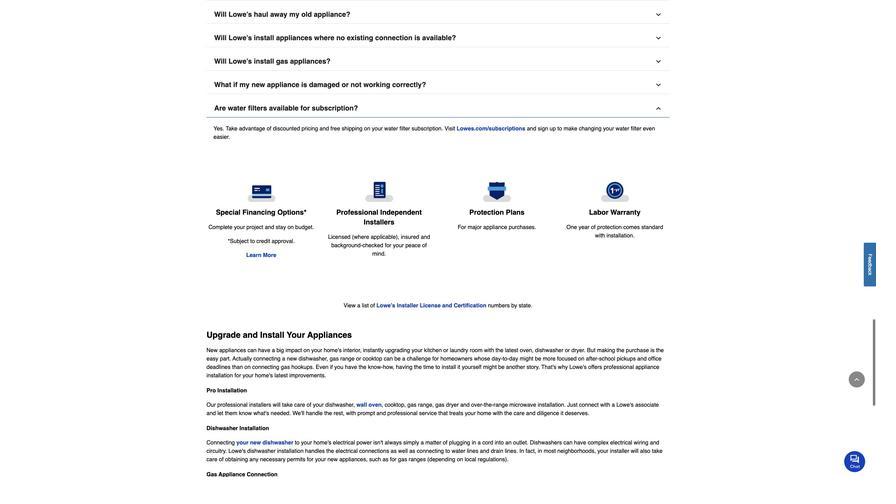 Task type: describe. For each thing, give the bounding box(es) containing it.
f
[[868, 254, 874, 257]]

install for gas
[[254, 57, 274, 65]]

the down microwave
[[505, 410, 513, 417]]

to up '(depending'
[[446, 448, 450, 455]]

f e e d b a c k
[[868, 254, 874, 275]]

to your home's electrical power isn't always simply a matter of plugging in a cord into an outlet. dishwashers can have complex electrical wiring and circuitry. lowe's   dishwasher installation handles the electrical connections as well as connecting to water lines and drain lines. in fact, in most neighborhoods, your installer will also take care of obtaining any necessary permits for your new appliances, such as for gas ranges (depending on local regulations).
[[207, 440, 663, 463]]

year
[[579, 224, 590, 231]]

your inside and sign up to make changing your water filter even easier.
[[604, 125, 615, 132]]

a down big
[[282, 356, 285, 362]]

big
[[277, 347, 284, 354]]

or inside button
[[342, 81, 349, 89]]

the inside the to your home's electrical power isn't always simply a matter of plugging in a cord into an outlet. dishwashers can have complex electrical wiring and circuitry. lowe's   dishwasher installation handles the electrical connections as well as connecting to water lines and drain lines. in fact, in most neighborhoods, your installer will also take care of obtaining any necessary permits for your new appliances, such as for gas ranges (depending on local regulations).
[[327, 448, 334, 455]]

credit
[[257, 238, 270, 245]]

my inside button
[[240, 81, 250, 89]]

checked
[[363, 242, 384, 249]]

how,
[[383, 364, 395, 371]]

room
[[470, 347, 483, 354]]

needed.
[[271, 410, 291, 417]]

impact
[[286, 347, 302, 354]]

professional inside , cooktop, gas range, gas dryer and over-the-range microwave installation. just connect with a lowe's associate and let them know what's needed. we'll handle the rest, with prompt and professional service that treats your home with the care and diligence it deserves.
[[388, 410, 418, 417]]

drain
[[491, 448, 504, 455]]

certification
[[454, 303, 487, 309]]

on right impact
[[304, 347, 310, 354]]

deadlines
[[207, 364, 231, 371]]

for down the always
[[390, 457, 397, 463]]

old
[[302, 10, 312, 18]]

where
[[314, 34, 335, 42]]

your down dishwasher installation
[[237, 440, 249, 446]]

well
[[398, 448, 408, 455]]

1 horizontal spatial as
[[391, 448, 397, 455]]

1 horizontal spatial have
[[345, 364, 357, 371]]

appliances inside will lowe's install appliances where no existing connection is available? button
[[276, 34, 312, 42]]

and left the 'free'
[[320, 125, 329, 132]]

professional independent installers
[[337, 208, 422, 226]]

time
[[424, 364, 434, 371]]

and down the "our"
[[207, 410, 216, 417]]

gas left range,
[[408, 402, 417, 408]]

gas up you at the bottom left
[[330, 356, 339, 362]]

with inside one year of protection comes standard with installation.
[[596, 233, 606, 239]]

learn more
[[246, 252, 277, 259]]

with down the-
[[493, 410, 503, 417]]

0 vertical spatial take
[[282, 402, 293, 408]]

wall oven link
[[357, 402, 382, 408]]

yes. take advantage of discounted pricing and free shipping on your water filter subscription. visit lowes.com/subscriptions
[[214, 125, 526, 132]]

0 horizontal spatial have
[[258, 347, 271, 354]]

plans
[[506, 208, 525, 216]]

on inside the to your home's electrical power isn't always simply a matter of plugging in a cord into an outlet. dishwashers can have complex electrical wiring and circuitry. lowe's   dishwasher installation handles the electrical connections as well as connecting to water lines and drain lines. in fact, in most neighborhoods, your installer will also take care of obtaining any necessary permits for your new appliances, such as for gas ranges (depending on local regulations).
[[457, 457, 464, 463]]

take inside the to your home's electrical power isn't always simply a matter of plugging in a cord into an outlet. dishwashers can have complex electrical wiring and circuitry. lowe's   dishwasher installation handles the electrical connections as well as connecting to water lines and drain lines. in fact, in most neighborhoods, your installer will also take care of obtaining any necessary permits for your new appliances, such as for gas ranges (depending on local regulations).
[[652, 448, 663, 455]]

what's
[[254, 410, 269, 417]]

your down "than"
[[243, 373, 254, 379]]

a blue badge icon. image
[[444, 182, 551, 202]]

will for will lowe's install appliances where no existing connection is available?
[[214, 34, 227, 42]]

0 horizontal spatial as
[[383, 457, 389, 463]]

wall
[[357, 402, 367, 408]]

always
[[385, 440, 402, 446]]

0 vertical spatial connecting
[[254, 356, 281, 362]]

gas left the hookups.
[[281, 364, 290, 371]]

for
[[458, 224, 467, 230]]

dryer
[[446, 402, 459, 408]]

connecting inside the to your home's electrical power isn't always simply a matter of plugging in a cord into an outlet. dishwashers can have complex electrical wiring and circuitry. lowe's   dishwasher installation handles the electrical connections as well as connecting to water lines and drain lines. in fact, in most neighborhoods, your installer will also take care of obtaining any necessary permits for your new appliances, such as for gas ranges (depending on local regulations).
[[417, 448, 444, 455]]

k
[[868, 273, 874, 275]]

view a list of lowe's installer license and certification numbers by state.
[[344, 303, 533, 309]]

and down ,
[[377, 410, 386, 417]]

2 horizontal spatial as
[[410, 448, 416, 455]]

a left list on the left
[[358, 303, 361, 309]]

new inside button
[[252, 81, 265, 89]]

subscription?
[[312, 104, 358, 112]]

existing
[[347, 34, 374, 42]]

it inside new appliances can have a big impact on your home's interior, instantly upgrading your kitchen or laundry room with the latest oven, dishwasher or dryer. but making the purchase is the easy part. actually connecting a new dishwasher, gas range or cooktop can be a challenge for homeowners whose day-to-day might be more focused on after-school pickups and office deadlines than on connecting gas hookups. even if you have the know-how, having the time to install it yourself might be another story. that's why lowe's offers professional appliance installation for your home's latest improvements.
[[458, 364, 461, 371]]

and inside and sign up to make changing your water filter even easier.
[[527, 125, 537, 132]]

your down installation handles
[[315, 457, 326, 463]]

on right stay
[[288, 224, 294, 231]]

improvements.
[[290, 373, 326, 379]]

our
[[207, 402, 216, 408]]

c
[[868, 271, 874, 273]]

and right license
[[443, 303, 453, 309]]

dishwasher, inside new appliances can have a big impact on your home's interior, instantly upgrading your kitchen or laundry room with the latest oven, dishwasher or dryer. but making the purchase is the easy part. actually connecting a new dishwasher, gas range or cooktop can be a challenge for homeowners whose day-to-day might be more focused on after-school pickups and office deadlines than on connecting gas hookups. even if you have the know-how, having the time to install it yourself might be another story. that's why lowe's offers professional appliance installation for your home's latest improvements.
[[299, 356, 328, 362]]

or up focused
[[565, 347, 570, 354]]

of right list on the left
[[371, 303, 375, 309]]

local
[[465, 457, 477, 463]]

installation handles
[[277, 448, 325, 455]]

0 vertical spatial care
[[294, 402, 305, 408]]

easy
[[207, 356, 219, 362]]

lowe's inside the to your home's electrical power isn't always simply a matter of plugging in a cord into an outlet. dishwashers can have complex electrical wiring and circuitry. lowe's   dishwasher installation handles the electrical connections as well as connecting to water lines and drain lines. in fact, in most neighborhoods, your installer will also take care of obtaining any necessary permits for your new appliances, such as for gas ranges (depending on local regulations).
[[229, 448, 246, 455]]

license
[[420, 303, 441, 309]]

learn more link
[[246, 252, 277, 259]]

wiring
[[634, 440, 649, 446]]

or right kitchen
[[444, 347, 449, 354]]

one
[[567, 224, 577, 231]]

home's inside the to your home's electrical power isn't always simply a matter of plugging in a cord into an outlet. dishwashers can have complex electrical wiring and circuitry. lowe's   dishwasher installation handles the electrical connections as well as connecting to water lines and drain lines. in fact, in most neighborhoods, your installer will also take care of obtaining any necessary permits for your new appliances, such as for gas ranges (depending on local regulations).
[[314, 440, 332, 446]]

such
[[369, 457, 381, 463]]

a up "having"
[[402, 356, 406, 362]]

0 horizontal spatial latest
[[275, 373, 288, 379]]

actually
[[233, 356, 252, 362]]

after-
[[586, 356, 600, 362]]

isn't
[[374, 440, 383, 446]]

major
[[468, 224, 482, 230]]

a inside button
[[868, 268, 874, 271]]

to up installation handles
[[295, 440, 300, 446]]

complete your project and stay on budget.
[[209, 224, 314, 231]]

care inside the to your home's electrical power isn't always simply a matter of plugging in a cord into an outlet. dishwashers can have complex electrical wiring and circuitry. lowe's   dishwasher installation handles the electrical connections as well as connecting to water lines and drain lines. in fact, in most neighborhoods, your installer will also take care of obtaining any necessary permits for your new appliances, such as for gas ranges (depending on local regulations).
[[207, 457, 218, 463]]

special financing options*
[[216, 208, 307, 217]]

new inside the to your home's electrical power isn't always simply a matter of plugging in a cord into an outlet. dishwashers can have complex electrical wiring and circuitry. lowe's   dishwasher installation handles the electrical connections as well as connecting to water lines and drain lines. in fact, in most neighborhoods, your installer will also take care of obtaining any necessary permits for your new appliances, such as for gas ranges (depending on local regulations).
[[328, 457, 338, 463]]

0 vertical spatial home's
[[324, 347, 342, 354]]

list
[[362, 303, 369, 309]]

of down 'circuitry.'
[[219, 457, 224, 463]]

chevron down image inside will lowe's install gas appliances? button
[[655, 58, 662, 65]]

the-
[[484, 402, 494, 408]]

why
[[558, 364, 568, 371]]

1 vertical spatial connecting
[[252, 364, 280, 371]]

gas up "that"
[[436, 402, 445, 408]]

of up handle
[[307, 402, 312, 408]]

for down "than"
[[235, 373, 241, 379]]

pickups
[[617, 356, 636, 362]]

your inside licensed (where applicable), insured and background-checked for your peace of mind.
[[393, 242, 404, 249]]

will lowe's install appliances where no existing connection is available?
[[214, 34, 456, 42]]

the left 'know-'
[[359, 364, 367, 371]]

(where
[[352, 234, 369, 240]]

regulations).
[[478, 457, 509, 463]]

complete
[[209, 224, 233, 231]]

install inside new appliances can have a big impact on your home's interior, instantly upgrading your kitchen or laundry room with the latest oven, dishwasher or dryer. but making the purchase is the easy part. actually connecting a new dishwasher, gas range or cooktop can be a challenge for homeowners whose day-to-day might be more focused on after-school pickups and office deadlines than on connecting gas hookups. even if you have the know-how, having the time to install it yourself might be another story. that's why lowe's offers professional appliance installation for your home's latest improvements.
[[442, 364, 456, 371]]

matter
[[426, 440, 442, 446]]

1 vertical spatial dishwasher
[[263, 440, 294, 446]]

new inside new appliances can have a big impact on your home's interior, instantly upgrading your kitchen or laundry room with the latest oven, dishwasher or dryer. but making the purchase is the easy part. actually connecting a new dishwasher, gas range or cooktop can be a challenge for homeowners whose day-to-day might be more focused on after-school pickups and office deadlines than on connecting gas hookups. even if you have the know-how, having the time to install it yourself might be another story. that's why lowe's offers professional appliance installation for your home's latest improvements.
[[287, 356, 297, 362]]

1 vertical spatial home's
[[255, 373, 273, 379]]

will lowe's haul away my old appliance?
[[214, 10, 351, 18]]

and down microwave
[[527, 410, 536, 417]]

obtaining
[[225, 457, 248, 463]]

installation
[[207, 373, 233, 379]]

kitchen
[[424, 347, 442, 354]]

the left rest,
[[325, 410, 332, 417]]

appliances?
[[290, 57, 331, 65]]

for down installation handles
[[307, 457, 314, 463]]

having
[[396, 364, 413, 371]]

chevron down image for damaged
[[655, 81, 662, 88]]

and left stay
[[265, 224, 274, 231]]

diligence
[[537, 410, 560, 417]]

cooktop,
[[385, 402, 406, 408]]

is inside new appliances can have a big impact on your home's interior, instantly upgrading your kitchen or laundry room with the latest oven, dishwasher or dryer. but making the purchase is the easy part. actually connecting a new dishwasher, gas range or cooktop can be a challenge for homeowners whose day-to-day might be more focused on after-school pickups and office deadlines than on connecting gas hookups. even if you have the know-how, having the time to install it yourself might be another story. that's why lowe's offers professional appliance installation for your home's latest improvements.
[[651, 347, 655, 354]]

my inside button
[[290, 10, 300, 18]]

a inside , cooktop, gas range, gas dryer and over-the-range microwave installation. just connect with a lowe's associate and let them know what's needed. we'll handle the rest, with prompt and professional service that treats your home with the care and diligence it deserves.
[[612, 402, 615, 408]]

0 horizontal spatial might
[[483, 364, 497, 371]]

cord
[[483, 440, 494, 446]]

a right "simply"
[[421, 440, 424, 446]]

your up the challenge
[[412, 347, 423, 354]]

your down complex
[[598, 448, 609, 455]]

new up any
[[250, 440, 261, 446]]

applicable),
[[371, 234, 400, 240]]

options*
[[278, 208, 307, 217]]

and left install
[[243, 330, 258, 340]]

to inside and sign up to make changing your water filter even easier.
[[558, 125, 563, 132]]

d
[[868, 262, 874, 265]]

water inside button
[[228, 104, 246, 112]]

to left credit
[[250, 238, 255, 245]]

gas inside the to your home's electrical power isn't always simply a matter of plugging in a cord into an outlet. dishwashers can have complex electrical wiring and circuitry. lowe's   dishwasher installation handles the electrical connections as well as connecting to water lines and drain lines. in fact, in most neighborhoods, your installer will also take care of obtaining any necessary permits for your new appliances, such as for gas ranges (depending on local regulations).
[[398, 457, 407, 463]]

your
[[287, 330, 305, 340]]

new appliances can have a big impact on your home's interior, instantly upgrading your kitchen or laundry room with the latest oven, dishwasher or dryer. but making the purchase is the easy part. actually connecting a new dishwasher, gas range or cooktop can be a challenge for homeowners whose day-to-day might be more focused on after-school pickups and office deadlines than on connecting gas hookups. even if you have the know-how, having the time to install it yourself might be another story. that's why lowe's offers professional appliance installation for your home's latest improvements.
[[207, 347, 664, 379]]

and up also
[[650, 440, 660, 446]]

the up day-
[[496, 347, 504, 354]]

treats
[[450, 410, 464, 417]]

scroll to top element
[[849, 372, 866, 388]]

power
[[357, 440, 372, 446]]

b
[[868, 265, 874, 268]]

plugging
[[449, 440, 471, 446]]

comes
[[624, 224, 640, 231]]

0 horizontal spatial can
[[248, 347, 257, 354]]

interior,
[[343, 347, 362, 354]]

on down the dryer. on the right bottom of page
[[579, 356, 585, 362]]

into
[[495, 440, 504, 446]]

upgrade and install your appliances
[[207, 330, 352, 340]]

with inside new appliances can have a big impact on your home's interior, instantly upgrading your kitchen or laundry room with the latest oven, dishwasher or dryer. but making the purchase is the easy part. actually connecting a new dishwasher, gas range or cooktop can be a challenge for homeowners whose day-to-day might be more focused on after-school pickups and office deadlines than on connecting gas hookups. even if you have the know-how, having the time to install it yourself might be another story. that's why lowe's offers professional appliance installation for your home's latest improvements.
[[484, 347, 494, 354]]

a blue 1-year labor warranty icon. image
[[562, 182, 669, 202]]

0 vertical spatial latest
[[505, 347, 519, 354]]

2 horizontal spatial be
[[535, 356, 542, 362]]

0 horizontal spatial professional
[[218, 402, 248, 408]]

over-
[[472, 402, 484, 408]]

sign
[[538, 125, 549, 132]]

chevron down image for existing
[[655, 34, 662, 41]]

with right connect
[[601, 402, 611, 408]]

professional
[[337, 208, 379, 216]]

lowe's for will lowe's install gas appliances?
[[229, 57, 252, 65]]

a left cord
[[478, 440, 481, 446]]

will for will lowe's install gas appliances?
[[214, 57, 227, 65]]

with right rest,
[[346, 410, 356, 417]]

care inside , cooktop, gas range, gas dryer and over-the-range microwave installation. just connect with a lowe's associate and let them know what's needed. we'll handle the rest, with prompt and professional service that treats your home with the care and diligence it deserves.
[[514, 410, 525, 417]]

permits
[[287, 457, 306, 463]]

on right the shipping
[[364, 125, 371, 132]]

dishwasher inside new appliances can have a big impact on your home's interior, instantly upgrading your kitchen or laundry room with the latest oven, dishwasher or dryer. but making the purchase is the easy part. actually connecting a new dishwasher, gas range or cooktop can be a challenge for homeowners whose day-to-day might be more focused on after-school pickups and office deadlines than on connecting gas hookups. even if you have the know-how, having the time to install it yourself might be another story. that's why lowe's offers professional appliance installation for your home's latest improvements.
[[536, 347, 564, 354]]



Task type: locate. For each thing, give the bounding box(es) containing it.
the up pickups
[[617, 347, 625, 354]]

for inside button
[[301, 104, 310, 112]]

peace
[[406, 242, 421, 249]]

new
[[207, 347, 218, 354]]

chevron down image for appliance?
[[655, 11, 662, 18]]

installers
[[249, 402, 271, 408]]

lowe's down focused
[[570, 364, 587, 371]]

2 will from the top
[[214, 34, 227, 42]]

0 horizontal spatial will
[[273, 402, 281, 408]]

necessary
[[260, 457, 286, 463]]

warranty
[[611, 208, 641, 217]]

is inside button
[[415, 34, 421, 42]]

and up "treats" at the right
[[461, 402, 470, 408]]

have
[[258, 347, 271, 354], [345, 364, 357, 371], [575, 440, 587, 446]]

1 horizontal spatial be
[[499, 364, 505, 371]]

for down kitchen
[[433, 356, 439, 362]]

is left damaged
[[302, 81, 307, 89]]

water inside and sign up to make changing your water filter even easier.
[[616, 125, 630, 132]]

a left big
[[272, 347, 275, 354]]

1 vertical spatial install
[[254, 57, 274, 65]]

0 horizontal spatial if
[[233, 81, 238, 89]]

home's down appliances
[[324, 347, 342, 354]]

0 vertical spatial might
[[520, 356, 534, 362]]

can up how,
[[384, 356, 393, 362]]

rest,
[[334, 410, 345, 417]]

0 vertical spatial will
[[273, 402, 281, 408]]

dishwasher
[[207, 425, 238, 432]]

and down cord
[[480, 448, 490, 455]]

dishwasher up more
[[536, 347, 564, 354]]

no
[[337, 34, 345, 42]]

0 vertical spatial it
[[458, 364, 461, 371]]

if inside what if my new appliance is damaged or not working correctly? button
[[233, 81, 238, 89]]

is inside button
[[302, 81, 307, 89]]

dishwasher
[[536, 347, 564, 354], [263, 440, 294, 446], [247, 448, 276, 455]]

1 horizontal spatial in
[[538, 448, 543, 455]]

if right what
[[233, 81, 238, 89]]

2 horizontal spatial professional
[[604, 364, 634, 371]]

2 e from the top
[[868, 260, 874, 262]]

lowe's left associate
[[617, 402, 634, 408]]

can up actually
[[248, 347, 257, 354]]

lowe's inside button
[[229, 34, 252, 42]]

0 horizontal spatial range
[[341, 356, 355, 362]]

lowe's for will lowe's install appliances where no existing connection is available?
[[229, 34, 252, 42]]

independent
[[381, 208, 422, 216]]

will inside will lowe's haul away my old appliance? button
[[214, 10, 227, 18]]

or left not
[[342, 81, 349, 89]]

lowe's for will lowe's haul away my old appliance?
[[229, 10, 252, 18]]

a dark blue background check icon. image
[[326, 182, 433, 202]]

0 vertical spatial is
[[415, 34, 421, 42]]

4 chevron down image from the top
[[655, 81, 662, 88]]

but
[[588, 347, 596, 354]]

be down day-
[[499, 364, 505, 371]]

for
[[301, 104, 310, 112], [385, 242, 392, 249], [433, 356, 439, 362], [235, 373, 241, 379], [307, 457, 314, 463], [390, 457, 397, 463]]

more
[[263, 252, 277, 259]]

will inside will lowe's install gas appliances? button
[[214, 57, 227, 65]]

will up needed.
[[273, 402, 281, 408]]

chevron up image inside scroll to top element
[[854, 376, 861, 383]]

range,
[[418, 402, 434, 408]]

background-
[[332, 242, 363, 249]]

2 vertical spatial install
[[442, 364, 456, 371]]

of right peace
[[423, 242, 427, 249]]

install inside button
[[254, 34, 274, 42]]

appliance up available
[[267, 81, 300, 89]]

1 horizontal spatial lowe's
[[570, 364, 587, 371]]

of inside one year of protection comes standard with installation.
[[591, 224, 596, 231]]

microwave
[[510, 402, 537, 408]]

lowe's inside new appliances can have a big impact on your home's interior, instantly upgrading your kitchen or laundry room with the latest oven, dishwasher or dryer. but making the purchase is the easy part. actually connecting a new dishwasher, gas range or cooktop can be a challenge for homeowners whose day-to-day might be more focused on after-school pickups and office deadlines than on connecting gas hookups. even if you have the know-how, having the time to install it yourself might be another story. that's why lowe's offers professional appliance installation for your home's latest improvements.
[[570, 364, 587, 371]]

of right the advantage
[[267, 125, 272, 132]]

1 horizontal spatial professional
[[388, 410, 418, 417]]

0 vertical spatial lowe's
[[570, 364, 587, 371]]

latest
[[505, 347, 519, 354], [275, 373, 288, 379]]

1 horizontal spatial if
[[330, 364, 333, 371]]

with down protection
[[596, 233, 606, 239]]

0 horizontal spatial my
[[240, 81, 250, 89]]

that
[[439, 410, 448, 417]]

0 vertical spatial installation
[[218, 388, 247, 394]]

your up handle
[[313, 402, 324, 408]]

upgrading
[[385, 347, 410, 354]]

filter inside and sign up to make changing your water filter even easier.
[[631, 125, 642, 132]]

and left sign
[[527, 125, 537, 132]]

1 horizontal spatial can
[[384, 356, 393, 362]]

e up d
[[868, 257, 874, 260]]

home's
[[324, 347, 342, 354], [255, 373, 273, 379], [314, 440, 332, 446]]

up
[[550, 125, 556, 132]]

chevron down image inside will lowe's install appliances where no existing connection is available? button
[[655, 34, 662, 41]]

0 vertical spatial dishwasher
[[536, 347, 564, 354]]

install for appliances
[[254, 34, 274, 42]]

part.
[[220, 356, 231, 362]]

oven,
[[520, 347, 534, 354]]

2 vertical spatial dishwasher
[[247, 448, 276, 455]]

install inside button
[[254, 57, 274, 65]]

to right time
[[436, 364, 440, 371]]

dishwasher inside the to your home's electrical power isn't always simply a matter of plugging in a cord into an outlet. dishwashers can have complex electrical wiring and circuitry. lowe's   dishwasher installation handles the electrical connections as well as connecting to water lines and drain lines. in fact, in most neighborhoods, your installer will also take care of obtaining any necessary permits for your new appliances, such as for gas ranges (depending on local regulations).
[[247, 448, 276, 455]]

1 vertical spatial care
[[514, 410, 525, 417]]

2 horizontal spatial lowe's
[[617, 402, 634, 408]]

it inside , cooktop, gas range, gas dryer and over-the-range microwave installation. just connect with a lowe's associate and let them know what's needed. we'll handle the rest, with prompt and professional service that treats your home with the care and diligence it deserves.
[[561, 410, 564, 417]]

professional inside new appliances can have a big impact on your home's interior, instantly upgrading your kitchen or laundry room with the latest oven, dishwasher or dryer. but making the purchase is the easy part. actually connecting a new dishwasher, gas range or cooktop can be a challenge for homeowners whose day-to-day might be more focused on after-school pickups and office deadlines than on connecting gas hookups. even if you have the know-how, having the time to install it yourself might be another story. that's why lowe's offers professional appliance installation for your home's latest improvements.
[[604, 364, 634, 371]]

3 will from the top
[[214, 57, 227, 65]]

and down purchase
[[638, 356, 647, 362]]

chevron down image
[[655, 11, 662, 18], [655, 34, 662, 41], [655, 58, 662, 65], [655, 81, 662, 88]]

2 filter from the left
[[631, 125, 642, 132]]

what
[[214, 81, 231, 89]]

the down the challenge
[[414, 364, 422, 371]]

2 horizontal spatial have
[[575, 440, 587, 446]]

it right diligence
[[561, 410, 564, 417]]

will for will lowe's haul away my old appliance?
[[214, 10, 227, 18]]

1 vertical spatial will
[[631, 448, 639, 455]]

installers
[[364, 218, 395, 226]]

take right also
[[652, 448, 663, 455]]

1 vertical spatial take
[[652, 448, 663, 455]]

(depending
[[428, 457, 456, 463]]

might down oven,
[[520, 356, 534, 362]]

to right up
[[558, 125, 563, 132]]

1 vertical spatial will
[[214, 34, 227, 42]]

in up 'lines'
[[472, 440, 476, 446]]

lines
[[467, 448, 479, 455]]

office
[[649, 356, 662, 362]]

home's up installers
[[255, 373, 273, 379]]

can up neighborhoods,
[[564, 440, 573, 446]]

1 horizontal spatial filter
[[631, 125, 642, 132]]

0 horizontal spatial it
[[458, 364, 461, 371]]

1 vertical spatial chevron up image
[[854, 376, 861, 383]]

and right insured
[[421, 234, 430, 240]]

1 horizontal spatial appliance
[[484, 224, 508, 230]]

just
[[568, 402, 578, 408]]

appliance down office
[[636, 364, 660, 371]]

0 horizontal spatial filter
[[400, 125, 410, 132]]

1 vertical spatial latest
[[275, 373, 288, 379]]

pro installation
[[207, 388, 247, 394]]

dishwasher up the necessary
[[263, 440, 294, 446]]

care down microwave
[[514, 410, 525, 417]]

latest up day
[[505, 347, 519, 354]]

take up needed.
[[282, 402, 293, 408]]

installation. up diligence
[[538, 402, 566, 408]]

appliance inside new appliances can have a big impact on your home's interior, instantly upgrading your kitchen or laundry room with the latest oven, dishwasher or dryer. but making the purchase is the easy part. actually connecting a new dishwasher, gas range or cooktop can be a challenge for homeowners whose day-to-day might be more focused on after-school pickups and office deadlines than on connecting gas hookups. even if you have the know-how, having the time to install it yourself might be another story. that's why lowe's offers professional appliance installation for your home's latest improvements.
[[636, 364, 660, 371]]

appliance
[[267, 81, 300, 89], [484, 224, 508, 230], [636, 364, 660, 371]]

0 vertical spatial my
[[290, 10, 300, 18]]

your up *subject on the left of page
[[234, 224, 245, 231]]

for inside licensed (where applicable), insured and background-checked for your peace of mind.
[[385, 242, 392, 249]]

filters
[[248, 104, 267, 112]]

as down "simply"
[[410, 448, 416, 455]]

2 horizontal spatial appliance
[[636, 364, 660, 371]]

2 vertical spatial is
[[651, 347, 655, 354]]

0 horizontal spatial be
[[395, 356, 401, 362]]

0 vertical spatial chevron up image
[[655, 105, 662, 112]]

care down 'circuitry.'
[[207, 457, 218, 463]]

away
[[270, 10, 288, 18]]

0 vertical spatial in
[[472, 440, 476, 446]]

0 horizontal spatial lowe's
[[229, 448, 246, 455]]

0 vertical spatial install
[[254, 34, 274, 42]]

your down over-
[[465, 410, 476, 417]]

complex
[[588, 440, 609, 446]]

1 vertical spatial professional
[[218, 402, 248, 408]]

1 filter from the left
[[400, 125, 410, 132]]

range down interior,
[[341, 356, 355, 362]]

lines.
[[505, 448, 518, 455]]

it down 'homeowners'
[[458, 364, 461, 371]]

offers
[[589, 364, 603, 371]]

gas inside button
[[276, 57, 288, 65]]

1 horizontal spatial my
[[290, 10, 300, 18]]

are water filters available for subscription?
[[214, 104, 358, 112]]

1 vertical spatial it
[[561, 410, 564, 417]]

appliance down protection plans
[[484, 224, 508, 230]]

appliances down "will lowe's haul away my old appliance?"
[[276, 34, 312, 42]]

1 chevron down image from the top
[[655, 11, 662, 18]]

installation. inside one year of protection comes standard with installation.
[[607, 233, 635, 239]]

chevron up image
[[655, 105, 662, 112], [854, 376, 861, 383]]

protection
[[598, 224, 622, 231]]

appliances
[[276, 34, 312, 42], [219, 347, 246, 354]]

1 will from the top
[[214, 10, 227, 18]]

2 vertical spatial can
[[564, 440, 573, 446]]

1 vertical spatial my
[[240, 81, 250, 89]]

2 vertical spatial appliance
[[636, 364, 660, 371]]

2 vertical spatial professional
[[388, 410, 418, 417]]

appliances inside new appliances can have a big impact on your home's interior, instantly upgrading your kitchen or laundry room with the latest oven, dishwasher or dryer. but making the purchase is the easy part. actually connecting a new dishwasher, gas range or cooktop can be a challenge for homeowners whose day-to-day might be more focused on after-school pickups and office deadlines than on connecting gas hookups. even if you have the know-how, having the time to install it yourself might be another story. that's why lowe's offers professional appliance installation for your home's latest improvements.
[[219, 347, 246, 354]]

0 horizontal spatial take
[[282, 402, 293, 408]]

chevron up image inside are water filters available for subscription? button
[[655, 105, 662, 112]]

1 vertical spatial appliance
[[484, 224, 508, 230]]

installation for dishwasher installation
[[240, 425, 269, 432]]

0 horizontal spatial installation.
[[538, 402, 566, 408]]

3 chevron down image from the top
[[655, 58, 662, 65]]

2 horizontal spatial care
[[514, 410, 525, 417]]

1 vertical spatial dishwasher,
[[326, 402, 355, 408]]

lowe's inside , cooktop, gas range, gas dryer and over-the-range microwave installation. just connect with a lowe's associate and let them know what's needed. we'll handle the rest, with prompt and professional service that treats your home with the care and diligence it deserves.
[[617, 402, 634, 408]]

insured
[[401, 234, 420, 240]]

what if my new appliance is damaged or not working correctly?
[[214, 81, 426, 89]]

1 e from the top
[[868, 257, 874, 260]]

and inside new appliances can have a big impact on your home's interior, instantly upgrading your kitchen or laundry room with the latest oven, dishwasher or dryer. but making the purchase is the easy part. actually connecting a new dishwasher, gas range or cooktop can be a challenge for homeowners whose day-to-day might be more focused on after-school pickups and office deadlines than on connecting gas hookups. even if you have the know-how, having the time to install it yourself might be another story. that's why lowe's offers professional appliance installation for your home's latest improvements.
[[638, 356, 647, 362]]

our professional installers will take care of your dishwasher, wall oven
[[207, 402, 382, 408]]

have up neighborhoods,
[[575, 440, 587, 446]]

have inside the to your home's electrical power isn't always simply a matter of plugging in a cord into an outlet. dishwashers can have complex electrical wiring and circuitry. lowe's   dishwasher installation handles the electrical connections as well as connecting to water lines and drain lines. in fact, in most neighborhoods, your installer will also take care of obtaining any necessary permits for your new appliances, such as for gas ranges (depending on local regulations).
[[575, 440, 587, 446]]

challenge
[[407, 356, 431, 362]]

the right installation handles
[[327, 448, 334, 455]]

professional down cooktop,
[[388, 410, 418, 417]]

2 vertical spatial have
[[575, 440, 587, 446]]

1 vertical spatial if
[[330, 364, 333, 371]]

install
[[254, 34, 274, 42], [254, 57, 274, 65], [442, 364, 456, 371]]

your right the shipping
[[372, 125, 383, 132]]

damaged
[[309, 81, 340, 89]]

1 horizontal spatial will
[[631, 448, 639, 455]]

with
[[596, 233, 606, 239], [484, 347, 494, 354], [601, 402, 611, 408], [346, 410, 356, 417], [493, 410, 503, 417]]

installation down installation
[[218, 388, 247, 394]]

of right matter
[[443, 440, 448, 446]]

water inside the to your home's electrical power isn't always simply a matter of plugging in a cord into an outlet. dishwashers can have complex electrical wiring and circuitry. lowe's   dishwasher installation handles the electrical connections as well as connecting to water lines and drain lines. in fact, in most neighborhoods, your installer will also take care of obtaining any necessary permits for your new appliances, such as for gas ranges (depending on local regulations).
[[452, 448, 466, 455]]

and
[[320, 125, 329, 132], [527, 125, 537, 132], [265, 224, 274, 231], [421, 234, 430, 240], [443, 303, 453, 309], [243, 330, 258, 340], [638, 356, 647, 362], [461, 402, 470, 408], [207, 410, 216, 417], [377, 410, 386, 417], [527, 410, 536, 417], [650, 440, 660, 446], [480, 448, 490, 455]]

1 vertical spatial lowe's
[[617, 402, 634, 408]]

yourself
[[462, 364, 482, 371]]

*subject
[[228, 238, 249, 245]]

visit
[[445, 125, 455, 132]]

and inside licensed (where applicable), insured and background-checked for your peace of mind.
[[421, 234, 430, 240]]

*subject to credit approval.
[[228, 238, 295, 245]]

care up we'll on the bottom of page
[[294, 402, 305, 408]]

on left the local
[[457, 457, 464, 463]]

1 vertical spatial might
[[483, 364, 497, 371]]

chat invite button image
[[845, 451, 866, 472]]

if left you at the bottom left
[[330, 364, 333, 371]]

1 horizontal spatial latest
[[505, 347, 519, 354]]

simply
[[404, 440, 420, 446]]

dishwasher installation
[[207, 425, 269, 432]]

1 horizontal spatial might
[[520, 356, 534, 362]]

my right what
[[240, 81, 250, 89]]

view
[[344, 303, 356, 309]]

have right you at the bottom left
[[345, 364, 357, 371]]

range inside , cooktop, gas range, gas dryer and over-the-range microwave installation. just connect with a lowe's associate and let them know what's needed. we'll handle the rest, with prompt and professional service that treats your home with the care and diligence it deserves.
[[494, 402, 508, 408]]

appliance inside button
[[267, 81, 300, 89]]

0 horizontal spatial is
[[302, 81, 307, 89]]

1 vertical spatial installation.
[[538, 402, 566, 408]]

professional down pickups
[[604, 364, 634, 371]]

them
[[225, 410, 238, 417]]

your down insured
[[393, 242, 404, 249]]

take
[[282, 402, 293, 408], [652, 448, 663, 455]]

dishwasher, up rest,
[[326, 402, 355, 408]]

approval.
[[272, 238, 295, 245]]

1 horizontal spatial chevron up image
[[854, 376, 861, 383]]

0 horizontal spatial appliance
[[267, 81, 300, 89]]

project
[[247, 224, 263, 231]]

connections
[[360, 448, 389, 455]]

most
[[544, 448, 556, 455]]

0 vertical spatial appliance
[[267, 81, 300, 89]]

0 vertical spatial if
[[233, 81, 238, 89]]

for major appliance purchases.
[[458, 224, 537, 230]]

a right connect
[[612, 402, 615, 408]]

to inside new appliances can have a big impact on your home's interior, instantly upgrading your kitchen or laundry room with the latest oven, dishwasher or dryer. but making the purchase is the easy part. actually connecting a new dishwasher, gas range or cooktop can be a challenge for homeowners whose day-to-day might be more focused on after-school pickups and office deadlines than on connecting gas hookups. even if you have the know-how, having the time to install it yourself might be another story. that's why lowe's offers professional appliance installation for your home's latest improvements.
[[436, 364, 440, 371]]

the up office
[[657, 347, 664, 354]]

can
[[248, 347, 257, 354], [384, 356, 393, 362], [564, 440, 573, 446]]

dishwashers
[[530, 440, 562, 446]]

0 vertical spatial will
[[214, 10, 227, 18]]

1 horizontal spatial appliances
[[276, 34, 312, 42]]

focused
[[558, 356, 577, 362]]

can inside the to your home's electrical power isn't always simply a matter of plugging in a cord into an outlet. dishwashers can have complex electrical wiring and circuitry. lowe's   dishwasher installation handles the electrical connections as well as connecting to water lines and drain lines. in fact, in most neighborhoods, your installer will also take care of obtaining any necessary permits for your new appliances, such as for gas ranges (depending on local regulations).
[[564, 440, 573, 446]]

be up story.
[[535, 356, 542, 362]]

0 horizontal spatial appliances
[[219, 347, 246, 354]]

0 horizontal spatial in
[[472, 440, 476, 446]]

financing
[[243, 208, 276, 217]]

of inside licensed (where applicable), insured and background-checked for your peace of mind.
[[423, 242, 427, 249]]

0 horizontal spatial care
[[207, 457, 218, 463]]

easier.
[[214, 134, 230, 140]]

2 vertical spatial will
[[214, 57, 227, 65]]

installation for pro installation
[[218, 388, 247, 394]]

2 horizontal spatial can
[[564, 440, 573, 446]]

2 vertical spatial connecting
[[417, 448, 444, 455]]

2 vertical spatial lowe's
[[229, 448, 246, 455]]

0 vertical spatial installation.
[[607, 233, 635, 239]]

oven
[[369, 402, 382, 408]]

a up k
[[868, 268, 874, 271]]

installation up connecting your new dishwasher in the left bottom of the page
[[240, 425, 269, 432]]

new down impact
[[287, 356, 297, 362]]

purchase
[[626, 347, 649, 354]]

1 vertical spatial have
[[345, 364, 357, 371]]

on down actually
[[245, 364, 251, 371]]

install
[[260, 330, 285, 340]]

will inside the to your home's electrical power isn't always simply a matter of plugging in a cord into an outlet. dishwashers can have complex electrical wiring and circuitry. lowe's   dishwasher installation handles the electrical connections as well as connecting to water lines and drain lines. in fact, in most neighborhoods, your installer will also take care of obtaining any necessary permits for your new appliances, such as for gas ranges (depending on local regulations).
[[631, 448, 639, 455]]

neighborhoods,
[[558, 448, 596, 455]]

1 horizontal spatial care
[[294, 402, 305, 408]]

your inside , cooktop, gas range, gas dryer and over-the-range microwave installation. just connect with a lowe's associate and let them know what's needed. we'll handle the rest, with prompt and professional service that treats your home with the care and diligence it deserves.
[[465, 410, 476, 417]]

chevron down image inside what if my new appliance is damaged or not working correctly? button
[[655, 81, 662, 88]]

on
[[364, 125, 371, 132], [288, 224, 294, 231], [304, 347, 310, 354], [579, 356, 585, 362], [245, 364, 251, 371], [457, 457, 464, 463]]

a dark blue credit card icon. image
[[208, 182, 315, 202]]

your up installation handles
[[301, 440, 312, 446]]

school
[[600, 356, 616, 362]]

your up even at bottom
[[312, 347, 322, 354]]

0 vertical spatial dishwasher,
[[299, 356, 328, 362]]

or down interior,
[[356, 356, 361, 362]]

for down applicable),
[[385, 242, 392, 249]]

chevron down image inside will lowe's haul away my old appliance? button
[[655, 11, 662, 18]]

state.
[[519, 303, 533, 309]]

will inside will lowe's install appliances where no existing connection is available? button
[[214, 34, 227, 42]]

even
[[316, 364, 329, 371]]

lowe's
[[570, 364, 587, 371], [617, 402, 634, 408], [229, 448, 246, 455]]

is up office
[[651, 347, 655, 354]]

2 horizontal spatial is
[[651, 347, 655, 354]]

as down the always
[[391, 448, 397, 455]]

free
[[331, 125, 340, 132]]

if inside new appliances can have a big impact on your home's interior, instantly upgrading your kitchen or laundry room with the latest oven, dishwasher or dryer. but making the purchase is the easy part. actually connecting a new dishwasher, gas range or cooktop can be a challenge for homeowners whose day-to-day might be more focused on after-school pickups and office deadlines than on connecting gas hookups. even if you have the know-how, having the time to install it yourself might be another story. that's why lowe's offers professional appliance installation for your home's latest improvements.
[[330, 364, 333, 371]]

connection
[[375, 34, 413, 42]]

range left microwave
[[494, 402, 508, 408]]

0 vertical spatial can
[[248, 347, 257, 354]]

be
[[395, 356, 401, 362], [535, 356, 542, 362], [499, 364, 505, 371]]

1 vertical spatial range
[[494, 402, 508, 408]]

range inside new appliances can have a big impact on your home's interior, instantly upgrading your kitchen or laundry room with the latest oven, dishwasher or dryer. but making the purchase is the easy part. actually connecting a new dishwasher, gas range or cooktop can be a challenge for homeowners whose day-to-day might be more focused on after-school pickups and office deadlines than on connecting gas hookups. even if you have the know-how, having the time to install it yourself might be another story. that's why lowe's offers professional appliance installation for your home's latest improvements.
[[341, 356, 355, 362]]

might down day-
[[483, 364, 497, 371]]

1 vertical spatial in
[[538, 448, 543, 455]]

0 vertical spatial professional
[[604, 364, 634, 371]]

2 chevron down image from the top
[[655, 34, 662, 41]]

new left appliances,
[[328, 457, 338, 463]]

day-
[[492, 356, 503, 362]]

1 vertical spatial appliances
[[219, 347, 246, 354]]

will lowe's haul away my old appliance? button
[[207, 6, 670, 24]]

2 vertical spatial home's
[[314, 440, 332, 446]]

1 horizontal spatial installation.
[[607, 233, 635, 239]]

1 horizontal spatial is
[[415, 34, 421, 42]]

installation. inside , cooktop, gas range, gas dryer and over-the-range microwave installation. just connect with a lowe's associate and let them know what's needed. we'll handle the rest, with prompt and professional service that treats your home with the care and diligence it deserves.
[[538, 402, 566, 408]]

your right changing
[[604, 125, 615, 132]]

installation
[[218, 388, 247, 394], [240, 425, 269, 432]]



Task type: vqa. For each thing, say whether or not it's contained in the screenshot.
bottommost install
yes



